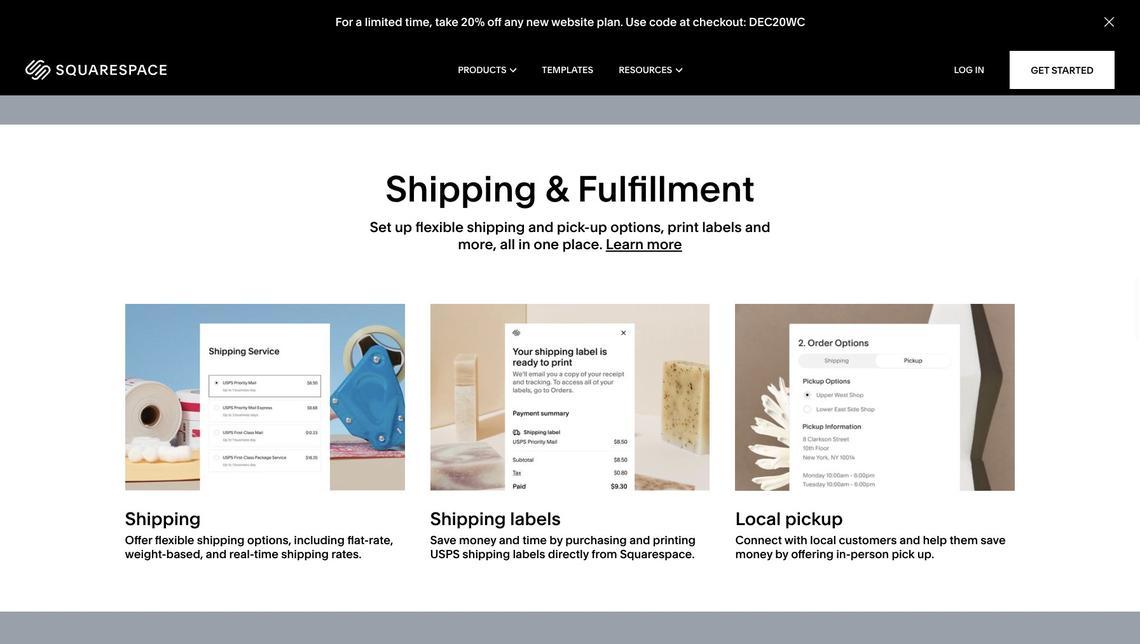 Task type: describe. For each thing, give the bounding box(es) containing it.
squarespace logo image
[[25, 60, 167, 80]]

templates link
[[542, 45, 594, 95]]

shipping for shipping labels save money and time by purchasing and printing usps shipping labels directly from squarespace.
[[430, 508, 506, 530]]

local pickup options example image
[[736, 304, 1016, 491]]

2 vertical spatial labels
[[513, 547, 546, 562]]

get
[[1031, 64, 1050, 76]]

labels inside set up flexible shipping and pick-up options, print labels and more, all in one place.
[[702, 219, 742, 236]]

printing
[[653, 533, 696, 548]]

flexible for set
[[416, 219, 464, 236]]

log             in
[[955, 64, 985, 76]]

directly
[[548, 547, 589, 562]]

flexible shipping options example image
[[125, 304, 405, 491]]

products
[[458, 64, 507, 76]]

purchasing
[[566, 533, 627, 548]]

money inside local pickup connect with local customers and help them save money by offering in-person pick up.
[[736, 547, 773, 562]]

get started
[[1031, 64, 1094, 76]]

log
[[955, 64, 973, 76]]

easy print label creation example image
[[430, 304, 710, 491]]

studio proba website screenshots image
[[583, 0, 939, 73]]

based,
[[166, 547, 203, 562]]

shipping for shipping & fulfillment
[[386, 168, 537, 211]]

offer
[[125, 533, 152, 548]]

2 up from the left
[[590, 219, 608, 236]]

and inside local pickup connect with local customers and help them save money by offering in-person pick up.
[[900, 533, 921, 548]]

up.
[[918, 547, 935, 562]]

set up flexible shipping and pick-up options, print labels and more, all in one place.
[[370, 219, 771, 253]]

1 vertical spatial labels
[[510, 508, 561, 530]]

and inside shipping offer flexible shipping options, including flat-rate, weight-based, and real-time shipping rates.
[[206, 547, 227, 562]]

products button
[[458, 45, 517, 95]]

from
[[592, 547, 618, 562]]

including
[[294, 533, 345, 548]]

shipping for shipping offer flexible shipping options, including flat-rate, weight-based, and real-time shipping rates.
[[125, 508, 201, 530]]

flexible for shipping
[[155, 533, 194, 548]]

resources
[[619, 64, 673, 76]]

in
[[976, 64, 985, 76]]

shipping inside shipping labels save money and time by purchasing and printing usps shipping labels directly from squarespace.
[[463, 547, 510, 562]]

usps
[[430, 547, 460, 562]]

learn more link
[[606, 236, 683, 253]]

options, inside shipping offer flexible shipping options, including flat-rate, weight-based, and real-time shipping rates.
[[247, 533, 291, 548]]

flat-
[[347, 533, 369, 548]]

resources button
[[619, 45, 683, 95]]

time inside shipping offer flexible shipping options, including flat-rate, weight-based, and real-time shipping rates.
[[254, 547, 279, 562]]



Task type: vqa. For each thing, say whether or not it's contained in the screenshot.
Local pickup options example image
yes



Task type: locate. For each thing, give the bounding box(es) containing it.
squarespace logo link
[[25, 60, 243, 80]]

flexible inside set up flexible shipping and pick-up options, print labels and more, all in one place.
[[416, 219, 464, 236]]

1 horizontal spatial by
[[776, 547, 789, 562]]

weight-
[[125, 547, 166, 562]]

labels left directly
[[513, 547, 546, 562]]

flexible inside shipping offer flexible shipping options, including flat-rate, weight-based, and real-time shipping rates.
[[155, 533, 194, 548]]

squarespace.
[[620, 547, 695, 562]]

1 horizontal spatial up
[[590, 219, 608, 236]]

options, left including
[[247, 533, 291, 548]]

flexible right offer
[[155, 533, 194, 548]]

money inside shipping labels save money and time by purchasing and printing usps shipping labels directly from squarespace.
[[459, 533, 497, 548]]

shipping up offer
[[125, 508, 201, 530]]

local pickup connect with local customers and help them save money by offering in-person pick up.
[[736, 508, 1006, 562]]

0 horizontal spatial up
[[395, 219, 412, 236]]

0 vertical spatial options,
[[611, 219, 665, 236]]

by inside shipping labels save money and time by purchasing and printing usps shipping labels directly from squarespace.
[[550, 533, 563, 548]]

with
[[785, 533, 808, 548]]

time
[[523, 533, 547, 548], [254, 547, 279, 562]]

connect
[[736, 533, 782, 548]]

time left directly
[[523, 533, 547, 548]]

labels
[[702, 219, 742, 236], [510, 508, 561, 530], [513, 547, 546, 562]]

0 horizontal spatial by
[[550, 533, 563, 548]]

flexible
[[416, 219, 464, 236], [155, 533, 194, 548]]

shipping up more,
[[386, 168, 537, 211]]

time left including
[[254, 547, 279, 562]]

flexible right the set
[[416, 219, 464, 236]]

1 horizontal spatial options,
[[611, 219, 665, 236]]

help
[[923, 533, 947, 548]]

person
[[851, 547, 890, 562]]

shipping inside set up flexible shipping and pick-up options, print labels and more, all in one place.
[[467, 219, 525, 236]]

shipping offer flexible shipping options, including flat-rate, weight-based, and real-time shipping rates.
[[125, 508, 393, 562]]

1 vertical spatial options,
[[247, 533, 291, 548]]

money right the save at the left of page
[[459, 533, 497, 548]]

by left purchasing
[[550, 533, 563, 548]]

fulfillment
[[578, 168, 755, 211]]

options, left print
[[611, 219, 665, 236]]

shipping up the save at the left of page
[[430, 508, 506, 530]]

save
[[981, 533, 1006, 548]]

up
[[395, 219, 412, 236], [590, 219, 608, 236]]

time inside shipping labels save money and time by purchasing and printing usps shipping labels directly from squarespace.
[[523, 533, 547, 548]]

1 up from the left
[[395, 219, 412, 236]]

shipping labels save money and time by purchasing and printing usps shipping labels directly from squarespace.
[[430, 508, 696, 562]]

money down the local
[[736, 547, 773, 562]]

options, inside set up flexible shipping and pick-up options, print labels and more, all in one place.
[[611, 219, 665, 236]]

by left offering
[[776, 547, 789, 562]]

&
[[546, 168, 569, 211]]

options,
[[611, 219, 665, 236], [247, 533, 291, 548]]

0 horizontal spatial money
[[459, 533, 497, 548]]

1 horizontal spatial time
[[523, 533, 547, 548]]

get started link
[[1010, 51, 1115, 89]]

learn more
[[606, 236, 683, 253]]

offering
[[792, 547, 834, 562]]

shipping inside shipping labels save money and time by purchasing and printing usps shipping labels directly from squarespace.
[[430, 508, 506, 530]]

money
[[459, 533, 497, 548], [736, 547, 773, 562]]

shipping
[[467, 219, 525, 236], [197, 533, 245, 548], [281, 547, 329, 562], [463, 547, 510, 562]]

more
[[647, 236, 683, 253]]

1 horizontal spatial money
[[736, 547, 773, 562]]

up right the set
[[395, 219, 412, 236]]

shipping inside shipping offer flexible shipping options, including flat-rate, weight-based, and real-time shipping rates.
[[125, 508, 201, 530]]

local
[[811, 533, 837, 548]]

local
[[736, 508, 781, 530]]

them
[[950, 533, 979, 548]]

started
[[1052, 64, 1094, 76]]

log             in link
[[955, 64, 985, 76]]

real-
[[229, 547, 254, 562]]

one
[[534, 236, 559, 253]]

print
[[668, 219, 699, 236]]

0 vertical spatial flexible
[[416, 219, 464, 236]]

by
[[550, 533, 563, 548], [776, 547, 789, 562]]

up down the shipping & fulfillment
[[590, 219, 608, 236]]

0 vertical spatial labels
[[702, 219, 742, 236]]

save
[[430, 533, 457, 548]]

1 horizontal spatial flexible
[[416, 219, 464, 236]]

templates
[[542, 64, 594, 76]]

learn
[[606, 236, 644, 253]]

more,
[[458, 236, 497, 253]]

pickup
[[786, 508, 843, 530]]

0 horizontal spatial options,
[[247, 533, 291, 548]]

customers
[[839, 533, 897, 548]]

rates.
[[332, 547, 362, 562]]

rate,
[[369, 533, 393, 548]]

pick
[[892, 547, 915, 562]]

all
[[500, 236, 515, 253]]

1 vertical spatial flexible
[[155, 533, 194, 548]]

in-
[[837, 547, 851, 562]]

in
[[519, 236, 531, 253]]

and
[[529, 219, 554, 236], [745, 219, 771, 236], [499, 533, 520, 548], [630, 533, 651, 548], [900, 533, 921, 548], [206, 547, 227, 562]]

set
[[370, 219, 392, 236]]

0 horizontal spatial time
[[254, 547, 279, 562]]

labels right print
[[702, 219, 742, 236]]

labels up directly
[[510, 508, 561, 530]]

by inside local pickup connect with local customers and help them save money by offering in-person pick up.
[[776, 547, 789, 562]]

pick-
[[557, 219, 590, 236]]

shipping & fulfillment
[[386, 168, 755, 211]]

place.
[[563, 236, 603, 253]]

0 horizontal spatial flexible
[[155, 533, 194, 548]]

shipping
[[386, 168, 537, 211], [125, 508, 201, 530], [430, 508, 506, 530]]



